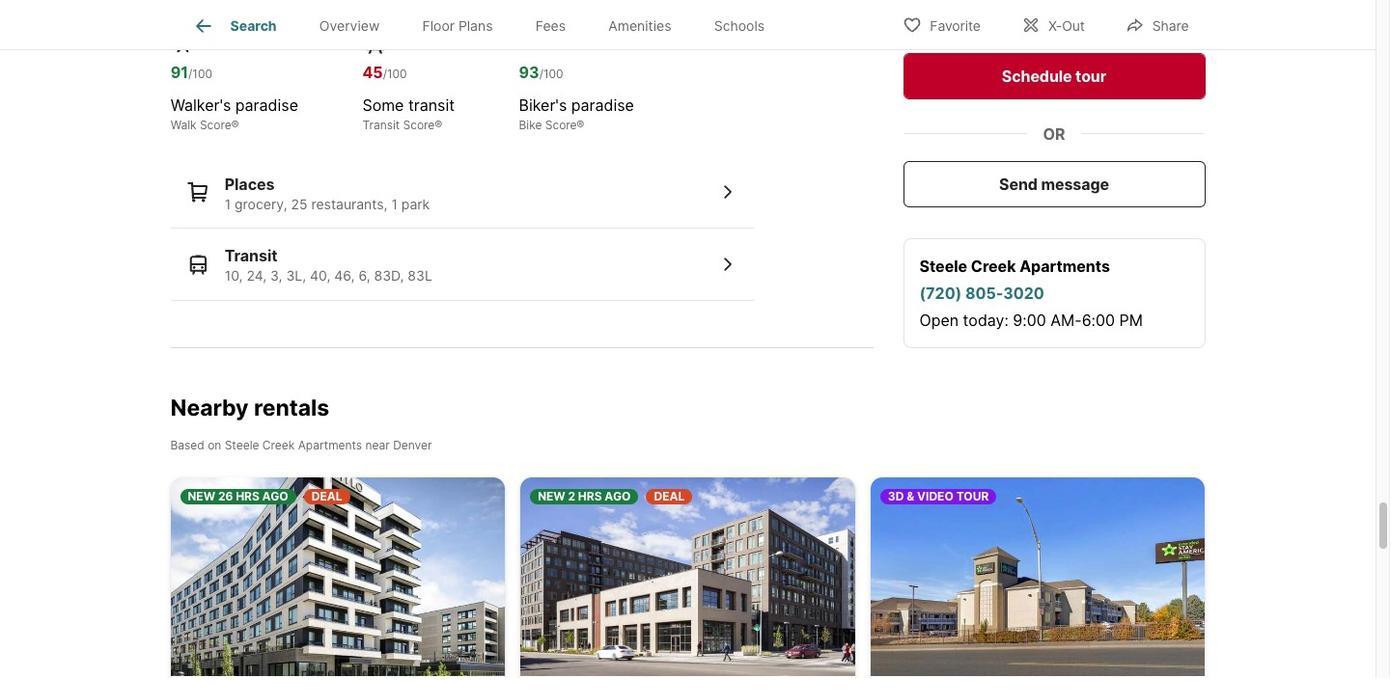 Task type: describe. For each thing, give the bounding box(es) containing it.
photo of 4444 leetsdale dr, glendale, co 80246 image
[[870, 478, 1205, 677]]

paradise for biker's paradise
[[571, 95, 634, 114]]

25
[[291, 195, 307, 212]]

send
[[999, 174, 1038, 194]]

transit
[[408, 95, 455, 114]]

apartments inside steele creek apartments (720) 805-3020 open today: 9:00 am-6:00 pm
[[1019, 256, 1110, 276]]

walker's paradise walk score ®
[[171, 95, 298, 132]]

biker's paradise bike score ®
[[519, 95, 634, 132]]

plans
[[458, 18, 493, 34]]

send message button
[[903, 161, 1205, 207]]

transit 10, 24, 3, 3l, 40, 46, 6, 83d, 83l
[[225, 246, 432, 284]]

amenities
[[608, 18, 671, 34]]

search
[[230, 18, 277, 34]]

46,
[[334, 267, 355, 284]]

ago for new 26 hrs ago
[[262, 490, 288, 504]]

new for new 26 hrs ago
[[188, 490, 215, 504]]

1 nov from the left
[[938, 2, 963, 16]]

overview
[[319, 18, 380, 34]]

3,
[[270, 267, 282, 284]]

score for walker's
[[200, 117, 231, 132]]

near
[[365, 438, 390, 453]]

some transit transit score ®
[[362, 95, 455, 132]]

schedule tour button
[[903, 53, 1205, 99]]

rentals
[[254, 394, 329, 421]]

1 vertical spatial steele
[[225, 438, 259, 453]]

schools
[[714, 18, 765, 34]]

open
[[919, 310, 959, 330]]

new for new 2 hrs ago
[[538, 490, 565, 504]]

steele creek apartments (720) 805-3020 open today: 9:00 am-6:00 pm
[[919, 256, 1143, 330]]

/100 for 91
[[188, 66, 212, 81]]

4 nov button from the left
[[1006, 0, 1094, 29]]

x-out button
[[1005, 4, 1101, 44]]

fees
[[536, 18, 566, 34]]

3d
[[888, 490, 904, 504]]

based on steele creek apartments near denver
[[170, 438, 432, 453]]

45
[[362, 62, 383, 82]]

amenities tab
[[587, 3, 693, 49]]

45 /100
[[362, 62, 407, 82]]

out
[[1062, 17, 1085, 33]]

26
[[218, 490, 233, 504]]

overview tab
[[298, 3, 401, 49]]

nearby
[[170, 394, 249, 421]]

x-
[[1048, 17, 1062, 33]]

new 2 hrs ago
[[538, 490, 631, 504]]

photo of 985 albion st, denver, co 80220 image
[[520, 478, 855, 677]]

paradise for walker's paradise
[[235, 95, 298, 114]]

restaurants,
[[311, 195, 388, 212]]

® for walker's
[[231, 117, 239, 132]]

3d & video tour
[[888, 490, 989, 504]]

steele inside steele creek apartments (720) 805-3020 open today: 9:00 am-6:00 pm
[[919, 256, 967, 276]]

805-
[[965, 283, 1003, 303]]

photo of 4109 e 10th ave, denver, co 80220 image
[[170, 478, 505, 677]]

1 1 from the left
[[225, 195, 231, 212]]

hrs for 26
[[236, 490, 260, 504]]

floor
[[422, 18, 455, 34]]

hrs for 2
[[578, 490, 602, 504]]

2 nov button from the left
[[907, 0, 995, 29]]

9:00
[[1013, 310, 1046, 330]]

x-out
[[1048, 17, 1085, 33]]

91
[[171, 62, 188, 82]]



Task type: vqa. For each thing, say whether or not it's contained in the screenshot.
the bottommost Edit BUTTON
no



Task type: locate. For each thing, give the bounding box(es) containing it.
pm
[[1119, 310, 1143, 330]]

1 nov button from the left
[[903, 0, 1002, 29]]

2 paradise from the left
[[571, 95, 634, 114]]

1 horizontal spatial 1
[[391, 195, 398, 212]]

0 horizontal spatial steele
[[225, 438, 259, 453]]

2 ® from the left
[[435, 117, 442, 132]]

1 horizontal spatial ago
[[605, 490, 631, 504]]

paradise
[[235, 95, 298, 114], [571, 95, 634, 114]]

score for biker's
[[545, 117, 577, 132]]

nearby rentals
[[170, 394, 329, 421]]

40,
[[310, 267, 331, 284]]

deal
[[312, 490, 342, 504], [654, 490, 685, 504]]

places
[[225, 174, 275, 194]]

0 horizontal spatial /100
[[188, 66, 212, 81]]

/100
[[188, 66, 212, 81], [383, 66, 407, 81], [539, 66, 563, 81]]

paradise right walker's
[[235, 95, 298, 114]]

10,
[[225, 267, 243, 284]]

/100 for 45
[[383, 66, 407, 81]]

apartments up 3020
[[1019, 256, 1110, 276]]

2 1 from the left
[[391, 195, 398, 212]]

apartments left the near on the left of the page
[[298, 438, 362, 453]]

transit up 24,
[[225, 246, 278, 265]]

3d & video tour button
[[870, 478, 1205, 679]]

1 horizontal spatial new
[[538, 490, 565, 504]]

ago right 2
[[605, 490, 631, 504]]

places 1 grocery, 25 restaurants, 1 park
[[225, 174, 430, 212]]

score inside walker's paradise walk score ®
[[200, 117, 231, 132]]

transit down some
[[362, 117, 400, 132]]

1 vertical spatial creek
[[262, 438, 295, 453]]

0 horizontal spatial transit
[[225, 246, 278, 265]]

2 ago from the left
[[605, 490, 631, 504]]

1 horizontal spatial creek
[[971, 256, 1016, 276]]

schedule tour
[[1002, 66, 1106, 85]]

® right bike at the left top
[[577, 117, 584, 132]]

paradise inside biker's paradise bike score ®
[[571, 95, 634, 114]]

91 /100
[[171, 62, 212, 82]]

transit inside 'some transit transit score ®'
[[362, 117, 400, 132]]

score
[[200, 117, 231, 132], [403, 117, 435, 132], [545, 117, 577, 132]]

0 horizontal spatial paradise
[[235, 95, 298, 114]]

walker's
[[171, 95, 231, 114]]

2 deal from the left
[[654, 490, 685, 504]]

1 horizontal spatial deal
[[654, 490, 685, 504]]

0 horizontal spatial score
[[200, 117, 231, 132]]

score inside biker's paradise bike score ®
[[545, 117, 577, 132]]

new
[[188, 490, 215, 504], [538, 490, 565, 504]]

83d,
[[374, 267, 404, 284]]

schedule
[[1002, 66, 1072, 85]]

nov up 'x-' on the right top
[[1038, 2, 1063, 16]]

0 horizontal spatial new
[[188, 490, 215, 504]]

0 horizontal spatial ®
[[231, 117, 239, 132]]

nov up favorite
[[938, 2, 963, 16]]

ago right 26
[[262, 490, 288, 504]]

tab list containing search
[[170, 0, 801, 49]]

83l
[[408, 267, 432, 284]]

transit inside transit 10, 24, 3, 3l, 40, 46, 6, 83d, 83l
[[225, 246, 278, 265]]

share button
[[1109, 4, 1205, 44]]

nov up share
[[1137, 2, 1162, 16]]

or
[[1043, 124, 1065, 143]]

score inside 'some transit transit score ®'
[[403, 117, 435, 132]]

today:
[[963, 310, 1009, 330]]

creek down rentals
[[262, 438, 295, 453]]

score for some
[[403, 117, 435, 132]]

® inside biker's paradise bike score ®
[[577, 117, 584, 132]]

2
[[568, 490, 575, 504]]

3 nov from the left
[[1137, 2, 1162, 16]]

1 horizontal spatial apartments
[[1019, 256, 1110, 276]]

93 /100
[[519, 62, 563, 82]]

3 /100 from the left
[[539, 66, 563, 81]]

message
[[1041, 174, 1109, 194]]

/100 inside 93 /100
[[539, 66, 563, 81]]

new left 26
[[188, 490, 215, 504]]

biker's
[[519, 95, 567, 114]]

based
[[170, 438, 204, 453]]

search link
[[192, 14, 277, 38]]

deal down based on steele creek apartments near denver
[[312, 490, 342, 504]]

/100 inside 91 /100
[[188, 66, 212, 81]]

1
[[225, 195, 231, 212], [391, 195, 398, 212]]

send message
[[999, 174, 1109, 194]]

steele
[[919, 256, 967, 276], [225, 438, 259, 453]]

0 vertical spatial transit
[[362, 117, 400, 132]]

1 paradise from the left
[[235, 95, 298, 114]]

1 horizontal spatial /100
[[383, 66, 407, 81]]

® right walk
[[231, 117, 239, 132]]

creek
[[971, 256, 1016, 276], [262, 438, 295, 453]]

tour
[[956, 490, 989, 504]]

1 horizontal spatial ®
[[435, 117, 442, 132]]

3 ® from the left
[[577, 117, 584, 132]]

steele up the (720)
[[919, 256, 967, 276]]

6 nov button from the left
[[1106, 0, 1194, 29]]

nov
[[938, 2, 963, 16], [1038, 2, 1063, 16], [1137, 2, 1162, 16]]

paradise right biker's
[[571, 95, 634, 114]]

1 horizontal spatial score
[[403, 117, 435, 132]]

3l,
[[286, 267, 306, 284]]

apartments
[[1019, 256, 1110, 276], [298, 438, 362, 453]]

1 vertical spatial transit
[[225, 246, 278, 265]]

transit
[[362, 117, 400, 132], [225, 246, 278, 265]]

2 new from the left
[[538, 490, 565, 504]]

2 horizontal spatial ®
[[577, 117, 584, 132]]

5 nov button from the left
[[1102, 0, 1201, 29]]

creek up 805- on the right
[[971, 256, 1016, 276]]

1 score from the left
[[200, 117, 231, 132]]

floor plans
[[422, 18, 493, 34]]

0 vertical spatial apartments
[[1019, 256, 1110, 276]]

0 horizontal spatial nov
[[938, 2, 963, 16]]

floor plans tab
[[401, 3, 514, 49]]

new 26 hrs ago
[[188, 490, 288, 504]]

0 horizontal spatial hrs
[[236, 490, 260, 504]]

0 vertical spatial steele
[[919, 256, 967, 276]]

1 horizontal spatial paradise
[[571, 95, 634, 114]]

3 nov button from the left
[[1002, 0, 1102, 29]]

score down biker's
[[545, 117, 577, 132]]

hrs right 2
[[578, 490, 602, 504]]

(720) 805-3020 link
[[919, 283, 1044, 303]]

denver
[[393, 438, 432, 453]]

2 horizontal spatial /100
[[539, 66, 563, 81]]

tab list
[[170, 0, 801, 49]]

1 new from the left
[[188, 490, 215, 504]]

/100 inside 45 /100
[[383, 66, 407, 81]]

deal right new 2 hrs ago
[[654, 490, 685, 504]]

® for some
[[435, 117, 442, 132]]

0 horizontal spatial ago
[[262, 490, 288, 504]]

new left 2
[[538, 490, 565, 504]]

0 horizontal spatial 1
[[225, 195, 231, 212]]

2 horizontal spatial nov
[[1137, 2, 1162, 16]]

park
[[401, 195, 430, 212]]

/100 up walker's
[[188, 66, 212, 81]]

bike
[[519, 117, 542, 132]]

video
[[917, 490, 954, 504]]

/100 up some
[[383, 66, 407, 81]]

(720)
[[919, 283, 962, 303]]

creek inside steele creek apartments (720) 805-3020 open today: 9:00 am-6:00 pm
[[971, 256, 1016, 276]]

deal for new 2 hrs ago
[[654, 490, 685, 504]]

24,
[[247, 267, 266, 284]]

hrs right 26
[[236, 490, 260, 504]]

am-
[[1050, 310, 1082, 330]]

1 ago from the left
[[262, 490, 288, 504]]

paradise inside walker's paradise walk score ®
[[235, 95, 298, 114]]

steele right on
[[225, 438, 259, 453]]

hrs
[[236, 490, 260, 504], [578, 490, 602, 504]]

1 deal from the left
[[312, 490, 342, 504]]

some
[[362, 95, 404, 114]]

®
[[231, 117, 239, 132], [435, 117, 442, 132], [577, 117, 584, 132]]

1 /100 from the left
[[188, 66, 212, 81]]

/100 for 93
[[539, 66, 563, 81]]

93
[[519, 62, 539, 82]]

/100 up biker's
[[539, 66, 563, 81]]

score down transit
[[403, 117, 435, 132]]

favorite
[[930, 17, 981, 33]]

1 ® from the left
[[231, 117, 239, 132]]

3020
[[1003, 283, 1044, 303]]

2 score from the left
[[403, 117, 435, 132]]

2 horizontal spatial score
[[545, 117, 577, 132]]

1 down places
[[225, 195, 231, 212]]

grocery,
[[235, 195, 287, 212]]

1 horizontal spatial hrs
[[578, 490, 602, 504]]

ago for new 2 hrs ago
[[605, 490, 631, 504]]

® for biker's
[[577, 117, 584, 132]]

1 left the park
[[391, 195, 398, 212]]

2 nov from the left
[[1038, 2, 1063, 16]]

fees tab
[[514, 3, 587, 49]]

&
[[907, 490, 914, 504]]

0 horizontal spatial creek
[[262, 438, 295, 453]]

share
[[1152, 17, 1189, 33]]

walk
[[171, 117, 196, 132]]

0 horizontal spatial deal
[[312, 490, 342, 504]]

score down walker's
[[200, 117, 231, 132]]

schools tab
[[693, 3, 786, 49]]

1 horizontal spatial steele
[[919, 256, 967, 276]]

nov button
[[903, 0, 1002, 29], [907, 0, 995, 29], [1002, 0, 1102, 29], [1006, 0, 1094, 29], [1102, 0, 1201, 29], [1106, 0, 1194, 29]]

0 horizontal spatial apartments
[[298, 438, 362, 453]]

deal for new 26 hrs ago
[[312, 490, 342, 504]]

® inside 'some transit transit score ®'
[[435, 117, 442, 132]]

2 hrs from the left
[[578, 490, 602, 504]]

1 vertical spatial apartments
[[298, 438, 362, 453]]

2 /100 from the left
[[383, 66, 407, 81]]

3 score from the left
[[545, 117, 577, 132]]

6,
[[359, 267, 370, 284]]

favorite button
[[886, 4, 997, 44]]

® inside walker's paradise walk score ®
[[231, 117, 239, 132]]

1 hrs from the left
[[236, 490, 260, 504]]

on
[[208, 438, 221, 453]]

® down transit
[[435, 117, 442, 132]]

tour
[[1075, 66, 1106, 85]]

0 vertical spatial creek
[[971, 256, 1016, 276]]

1 horizontal spatial transit
[[362, 117, 400, 132]]

1 horizontal spatial nov
[[1038, 2, 1063, 16]]

ago
[[262, 490, 288, 504], [605, 490, 631, 504]]

6:00
[[1082, 310, 1115, 330]]



